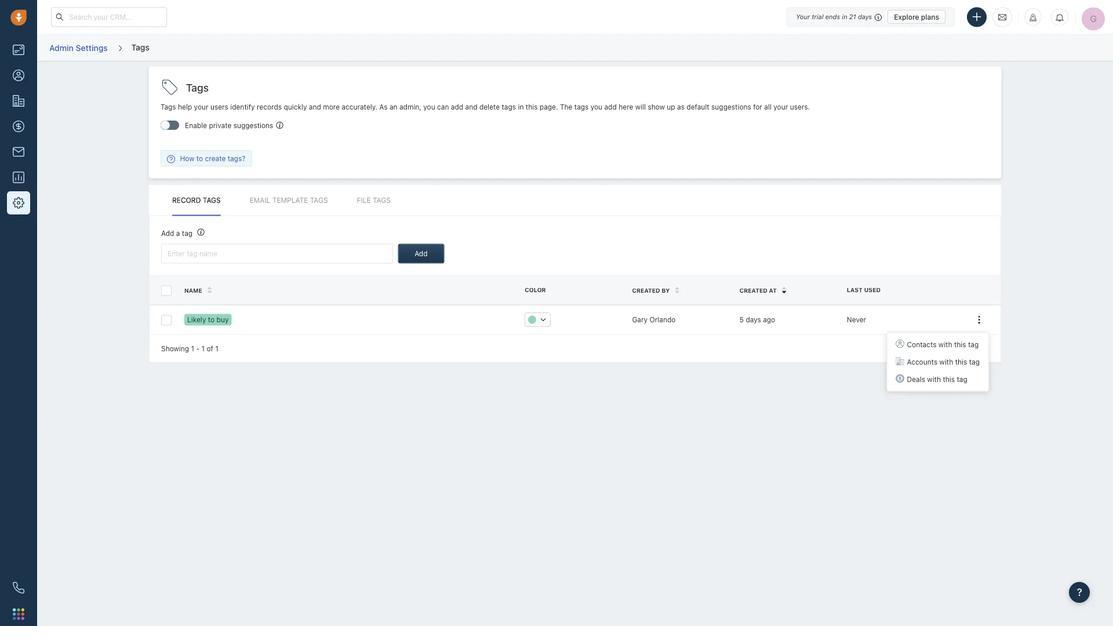 Task type: vqa. For each thing, say whether or not it's contained in the screenshot.
50
no



Task type: describe. For each thing, give the bounding box(es) containing it.
an
[[390, 103, 398, 111]]

0 horizontal spatial days
[[746, 316, 761, 324]]

of
[[207, 344, 213, 353]]

2 add from the left
[[605, 103, 617, 111]]

enable
[[185, 122, 207, 130]]

for
[[753, 103, 763, 111]]

as
[[677, 103, 685, 111]]

gary
[[632, 316, 648, 324]]

trial
[[812, 13, 824, 21]]

1 horizontal spatial days
[[858, 13, 872, 21]]

record tags
[[172, 196, 221, 205]]

tags right record
[[203, 196, 221, 205]]

email
[[250, 196, 271, 205]]

accounts with this tag link
[[896, 357, 980, 367]]

phone element
[[7, 576, 30, 600]]

1 vertical spatial in
[[518, 103, 524, 111]]

this for contacts with this tag
[[955, 341, 967, 349]]

last used
[[847, 287, 881, 294]]

settings
[[76, 43, 108, 52]]

admin settings
[[49, 43, 108, 52]]

records
[[257, 103, 282, 111]]

this left 'page.'
[[526, 103, 538, 111]]

admin
[[49, 43, 74, 52]]

gary orlando
[[632, 316, 676, 324]]

5 days ago
[[740, 316, 775, 324]]

tags left help
[[161, 103, 176, 111]]

never
[[847, 316, 867, 324]]

quickly
[[284, 103, 307, 111]]

add for add
[[415, 250, 428, 258]]

1 horizontal spatial suggestions
[[712, 103, 751, 111]]

ago
[[763, 316, 775, 324]]

add a tag
[[161, 229, 193, 237]]

accurately.
[[342, 103, 378, 111]]

admin,
[[400, 103, 422, 111]]

2 you from the left
[[591, 103, 603, 111]]

tags down search your crm... text field
[[131, 42, 150, 52]]

your trial ends in 21 days
[[796, 13, 872, 21]]

color
[[525, 287, 546, 294]]

how to create tags? link
[[161, 153, 251, 163]]

2 tags from the left
[[575, 103, 589, 111]]

tag for deals with this tag
[[957, 375, 968, 384]]

tags up help
[[186, 81, 209, 94]]

1 and from the left
[[309, 103, 321, 111]]

how
[[180, 154, 195, 162]]

3 1 from the left
[[215, 344, 219, 353]]

to for create
[[196, 154, 203, 162]]

accounts with this tag
[[907, 358, 980, 366]]

help
[[178, 103, 192, 111]]

1 your from the left
[[194, 103, 209, 111]]

tag right a
[[182, 229, 193, 237]]

phone image
[[13, 582, 24, 594]]

2 1 from the left
[[202, 344, 205, 353]]

created for created by
[[632, 287, 660, 294]]

deals with this tag link
[[896, 375, 968, 385]]

can
[[437, 103, 449, 111]]

1 add from the left
[[451, 103, 463, 111]]

show
[[648, 103, 665, 111]]

identify
[[230, 103, 255, 111]]

buy
[[217, 316, 229, 324]]

contacts
[[907, 341, 937, 349]]

template
[[272, 196, 308, 205]]

freshworks switcher image
[[13, 609, 24, 620]]

page.
[[540, 103, 558, 111]]

send email image
[[999, 12, 1007, 22]]

this for deals with this tag
[[943, 375, 955, 384]]

at
[[769, 287, 777, 294]]

as
[[379, 103, 388, 111]]

orlando
[[650, 316, 676, 324]]

1 1 from the left
[[191, 344, 194, 353]]

tag for accounts with this tag
[[970, 358, 980, 366]]

2 your from the left
[[774, 103, 788, 111]]

tags help your users identify records quickly and more accurately. as an admin, you can add and delete tags in this page. the tags you add here will show up as default suggestions for all your users.
[[161, 103, 810, 111]]

file
[[357, 196, 371, 205]]

create
[[205, 154, 226, 162]]

created at
[[740, 287, 777, 294]]



Task type: locate. For each thing, give the bounding box(es) containing it.
1 tags from the left
[[502, 103, 516, 111]]

and
[[309, 103, 321, 111], [465, 103, 478, 111]]

this
[[526, 103, 538, 111], [955, 341, 967, 349], [956, 358, 968, 366], [943, 375, 955, 384]]

record tags link
[[172, 185, 221, 216]]

a
[[176, 229, 180, 237]]

0 horizontal spatial to
[[196, 154, 203, 162]]

add inside button
[[415, 250, 428, 258]]

0 horizontal spatial add
[[161, 229, 174, 237]]

created for created at
[[740, 287, 768, 294]]

with down accounts with this tag link
[[928, 375, 941, 384]]

to left buy
[[208, 316, 215, 324]]

when users add a tag, the crm will only suggest tags the user has created, plus default tags image
[[276, 122, 283, 129]]

more
[[323, 103, 340, 111]]

1 horizontal spatial you
[[591, 103, 603, 111]]

created by
[[632, 287, 670, 294]]

add right the can
[[451, 103, 463, 111]]

1 horizontal spatial 1
[[202, 344, 205, 353]]

1 right of
[[215, 344, 219, 353]]

1 you from the left
[[424, 103, 435, 111]]

to right how
[[196, 154, 203, 162]]

0 vertical spatial to
[[196, 154, 203, 162]]

file tags
[[357, 196, 391, 205]]

deals
[[907, 375, 926, 384]]

admin settings link
[[49, 39, 108, 57]]

21
[[850, 13, 856, 21]]

tags right the at right top
[[575, 103, 589, 111]]

1 vertical spatial days
[[746, 316, 761, 324]]

ends
[[826, 13, 840, 21]]

deals with this tag
[[907, 375, 968, 384]]

0 vertical spatial in
[[842, 13, 848, 21]]

record
[[172, 196, 201, 205]]

this down the accounts with this tag
[[943, 375, 955, 384]]

with for contacts
[[939, 341, 953, 349]]

1 horizontal spatial created
[[740, 287, 768, 294]]

0 vertical spatial days
[[858, 13, 872, 21]]

with for accounts
[[940, 358, 954, 366]]

created left at
[[740, 287, 768, 294]]

1 horizontal spatial add
[[415, 250, 428, 258]]

1 vertical spatial with
[[940, 358, 954, 366]]

in left 'page.'
[[518, 103, 524, 111]]

tag for contacts with this tag
[[968, 341, 979, 349]]

1 horizontal spatial add
[[605, 103, 617, 111]]

1 horizontal spatial to
[[208, 316, 215, 324]]

with
[[939, 341, 953, 349], [940, 358, 954, 366], [928, 375, 941, 384]]

1 horizontal spatial tags
[[575, 103, 589, 111]]

1 vertical spatial add
[[415, 250, 428, 258]]

0 horizontal spatial your
[[194, 103, 209, 111]]

last
[[847, 287, 863, 294]]

tag up the accounts with this tag
[[968, 341, 979, 349]]

users.
[[790, 103, 810, 111]]

with down contacts with this tag
[[940, 358, 954, 366]]

you left the can
[[424, 103, 435, 111]]

showing 1 - 1 of 1
[[161, 344, 219, 353]]

tag down contacts with this tag
[[970, 358, 980, 366]]

likely to buy
[[187, 316, 229, 324]]

add
[[161, 229, 174, 237], [415, 250, 428, 258]]

users
[[210, 103, 228, 111]]

created
[[632, 287, 660, 294], [740, 287, 768, 294]]

file tags link
[[357, 185, 391, 216]]

created left by
[[632, 287, 660, 294]]

and left more
[[309, 103, 321, 111]]

contacts with this tag
[[907, 341, 979, 349]]

to for buy
[[208, 316, 215, 324]]

you
[[424, 103, 435, 111], [591, 103, 603, 111]]

tag down the accounts with this tag
[[957, 375, 968, 384]]

with for deals
[[928, 375, 941, 384]]

1 right "-"
[[202, 344, 205, 353]]

tags
[[502, 103, 516, 111], [575, 103, 589, 111]]

with up the accounts with this tag
[[939, 341, 953, 349]]

likely
[[187, 316, 206, 324]]

and left delete
[[465, 103, 478, 111]]

1 horizontal spatial your
[[774, 103, 788, 111]]

1 vertical spatial to
[[208, 316, 215, 324]]

this for accounts with this tag
[[956, 358, 968, 366]]

showing
[[161, 344, 189, 353]]

your right all at the right of page
[[774, 103, 788, 111]]

add
[[451, 103, 463, 111], [605, 103, 617, 111]]

tags?
[[228, 154, 246, 162]]

in left 21
[[842, 13, 848, 21]]

email template tags
[[250, 196, 328, 205]]

0 horizontal spatial created
[[632, 287, 660, 294]]

will
[[635, 103, 646, 111]]

the
[[560, 103, 573, 111]]

explore
[[894, 13, 920, 21]]

by
[[662, 287, 670, 294]]

1 vertical spatial suggestions
[[234, 122, 273, 130]]

days right 21
[[858, 13, 872, 21]]

2 created from the left
[[740, 287, 768, 294]]

this up the accounts with this tag
[[955, 341, 967, 349]]

this down contacts with this tag
[[956, 358, 968, 366]]

accounts
[[907, 358, 938, 366]]

1 created from the left
[[632, 287, 660, 294]]

5
[[740, 316, 744, 324]]

2 and from the left
[[465, 103, 478, 111]]

tags
[[131, 42, 150, 52], [186, 81, 209, 94], [161, 103, 176, 111], [203, 196, 221, 205], [310, 196, 328, 205], [373, 196, 391, 205]]

your
[[796, 13, 810, 21]]

0 horizontal spatial and
[[309, 103, 321, 111]]

tags right template
[[310, 196, 328, 205]]

tag
[[182, 229, 193, 237], [968, 341, 979, 349], [970, 358, 980, 366], [957, 375, 968, 384]]

suggestions down identify
[[234, 122, 273, 130]]

how to create tags?
[[180, 154, 246, 162]]

name
[[184, 287, 202, 294]]

add button
[[398, 244, 444, 264]]

you left here
[[591, 103, 603, 111]]

enable private suggestions
[[185, 122, 273, 130]]

explore plans
[[894, 13, 940, 21]]

private
[[209, 122, 232, 130]]

0 vertical spatial add
[[161, 229, 174, 237]]

1 horizontal spatial and
[[465, 103, 478, 111]]

plans
[[921, 13, 940, 21]]

suggestions left for at top right
[[712, 103, 751, 111]]

1 horizontal spatial in
[[842, 13, 848, 21]]

explore plans link
[[888, 10, 946, 24]]

Search your CRM... text field
[[51, 7, 167, 27]]

your
[[194, 103, 209, 111], [774, 103, 788, 111]]

0 horizontal spatial tags
[[502, 103, 516, 111]]

Enter tag name text field
[[161, 244, 393, 264]]

0 horizontal spatial add
[[451, 103, 463, 111]]

-
[[196, 344, 200, 353]]

your right help
[[194, 103, 209, 111]]

email template tags link
[[250, 185, 328, 216]]

0 horizontal spatial 1
[[191, 344, 194, 353]]

add left here
[[605, 103, 617, 111]]

up
[[667, 103, 675, 111]]

0 vertical spatial suggestions
[[712, 103, 751, 111]]

all
[[765, 103, 772, 111]]

default
[[687, 103, 710, 111]]

0 horizontal spatial in
[[518, 103, 524, 111]]

2 horizontal spatial 1
[[215, 344, 219, 353]]

here
[[619, 103, 634, 111]]

0 horizontal spatial you
[[424, 103, 435, 111]]

used
[[864, 287, 881, 294]]

tags right delete
[[502, 103, 516, 111]]

1
[[191, 344, 194, 353], [202, 344, 205, 353], [215, 344, 219, 353]]

add for add a tag
[[161, 229, 174, 237]]

2 vertical spatial with
[[928, 375, 941, 384]]

delete
[[480, 103, 500, 111]]

contacts with this tag link
[[896, 340, 979, 350]]

to
[[196, 154, 203, 162], [208, 316, 215, 324]]

tags right file
[[373, 196, 391, 205]]

days right 5
[[746, 316, 761, 324]]

in
[[842, 13, 848, 21], [518, 103, 524, 111]]

0 horizontal spatial suggestions
[[234, 122, 273, 130]]

1 left "-"
[[191, 344, 194, 353]]

0 vertical spatial with
[[939, 341, 953, 349]]

days
[[858, 13, 872, 21], [746, 316, 761, 324]]



